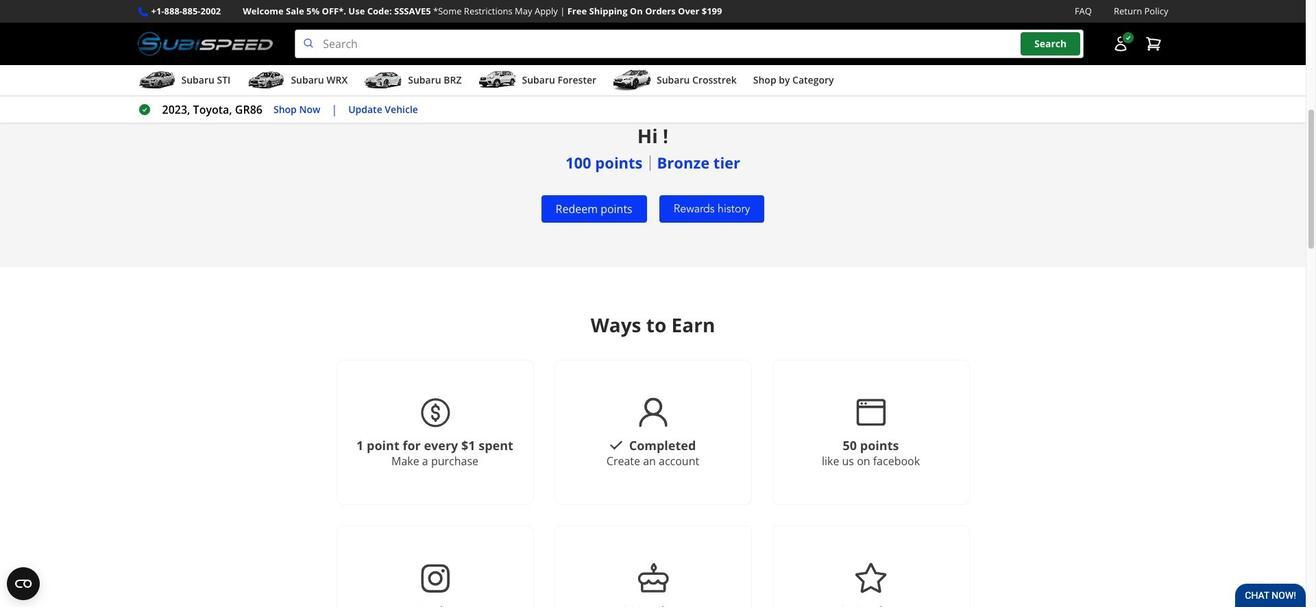 Task type: locate. For each thing, give the bounding box(es) containing it.
a subaru crosstrek thumbnail image image
[[613, 70, 652, 91]]

heading
[[242, 312, 1065, 338]]



Task type: vqa. For each thing, say whether or not it's contained in the screenshot.
a subaru brz thumbnail image
yes



Task type: describe. For each thing, give the bounding box(es) containing it.
open widget image
[[7, 568, 40, 601]]

subispeed logo image
[[138, 30, 273, 58]]

campaigns list list
[[242, 360, 1065, 608]]

a subaru brz thumbnail image image
[[364, 70, 403, 91]]

button image
[[1113, 36, 1129, 52]]

a subaru wrx thumbnail image image
[[247, 70, 286, 91]]

a subaru forester thumbnail image image
[[478, 70, 517, 91]]

a subaru sti thumbnail image image
[[138, 70, 176, 91]]

search input field
[[295, 30, 1084, 58]]



